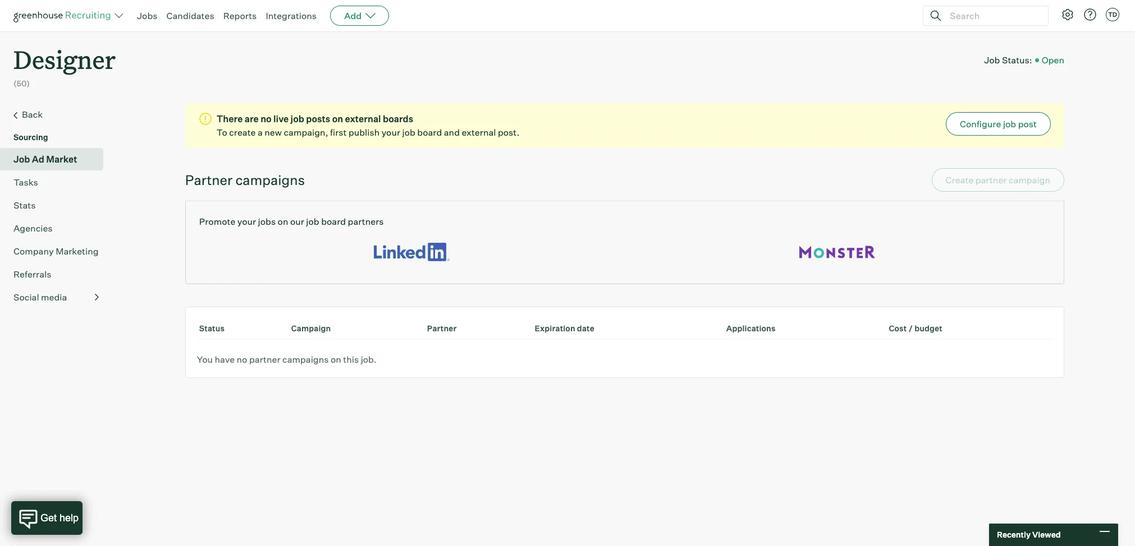 Task type: vqa. For each thing, say whether or not it's contained in the screenshot.
* = REQUIRED
no



Task type: locate. For each thing, give the bounding box(es) containing it.
new
[[265, 127, 282, 138]]

campaigns down campaign
[[282, 354, 329, 365]]

1 horizontal spatial board
[[417, 127, 442, 138]]

integrations link
[[266, 10, 317, 21]]

job down boards
[[402, 127, 415, 138]]

you have no partner campaigns on this job.
[[197, 354, 377, 365]]

1 horizontal spatial partner
[[427, 324, 457, 333]]

1 vertical spatial no
[[237, 354, 247, 365]]

board
[[417, 127, 442, 138], [321, 216, 346, 227]]

tasks link
[[13, 176, 99, 189]]

no right have
[[237, 354, 247, 365]]

post
[[1018, 118, 1037, 130]]

agencies link
[[13, 222, 99, 235]]

(50)
[[13, 79, 30, 88]]

your
[[382, 127, 400, 138], [237, 216, 256, 227]]

0 vertical spatial no
[[261, 113, 272, 124]]

1 horizontal spatial external
[[462, 127, 496, 138]]

publish
[[349, 127, 380, 138]]

partners
[[348, 216, 384, 227]]

job
[[984, 54, 1000, 65], [13, 154, 30, 165]]

no inside there are no live job posts on external boards to create a new campaign, first publish your job board and external post.
[[261, 113, 272, 124]]

job left post
[[1003, 118, 1016, 130]]

add button
[[330, 6, 389, 26]]

external up publish
[[345, 113, 381, 124]]

external
[[345, 113, 381, 124], [462, 127, 496, 138]]

designer
[[13, 43, 116, 76]]

2 vertical spatial on
[[331, 354, 341, 365]]

designer (50)
[[13, 43, 116, 88]]

stats link
[[13, 199, 99, 212]]

a
[[258, 127, 263, 138]]

0 horizontal spatial board
[[321, 216, 346, 227]]

1 vertical spatial job
[[13, 154, 30, 165]]

campaigns up jobs
[[235, 172, 305, 188]]

configure
[[960, 118, 1001, 130]]

1 vertical spatial partner
[[427, 324, 457, 333]]

posts
[[306, 113, 330, 124]]

board left 'and' at left top
[[417, 127, 442, 138]]

job up campaign,
[[291, 113, 304, 124]]

date
[[577, 324, 595, 333]]

tasks
[[13, 177, 38, 188]]

stats
[[13, 200, 36, 211]]

ad
[[32, 154, 44, 165]]

partner campaigns
[[185, 172, 305, 188]]

to
[[217, 127, 227, 138]]

referrals
[[13, 269, 51, 280]]

no right are
[[261, 113, 272, 124]]

on
[[332, 113, 343, 124], [278, 216, 288, 227], [331, 354, 341, 365]]

first
[[330, 127, 347, 138]]

board left partners
[[321, 216, 346, 227]]

1 vertical spatial board
[[321, 216, 346, 227]]

on up first at the top left of the page
[[332, 113, 343, 124]]

greenhouse recruiting image
[[13, 9, 115, 22]]

linkedin - job posting image
[[374, 240, 450, 265]]

job
[[291, 113, 304, 124], [1003, 118, 1016, 130], [402, 127, 415, 138], [306, 216, 319, 227]]

jobs link
[[137, 10, 158, 21]]

0 vertical spatial board
[[417, 127, 442, 138]]

td
[[1108, 11, 1117, 19]]

job status:
[[984, 54, 1032, 65]]

configure job post
[[960, 118, 1037, 130]]

promote your jobs on our job board partners
[[199, 216, 384, 227]]

partner
[[185, 172, 233, 188], [427, 324, 457, 333]]

job left ad
[[13, 154, 30, 165]]

0 vertical spatial job
[[984, 54, 1000, 65]]

live
[[273, 113, 289, 124]]

Search text field
[[947, 8, 1038, 24]]

1 horizontal spatial no
[[261, 113, 272, 124]]

on left the our
[[278, 216, 288, 227]]

agencies
[[13, 223, 53, 234]]

0 horizontal spatial your
[[237, 216, 256, 227]]

status
[[199, 324, 225, 333]]

0 horizontal spatial no
[[237, 354, 247, 365]]

0 vertical spatial on
[[332, 113, 343, 124]]

cost / budget
[[889, 324, 943, 333]]

back link
[[13, 108, 99, 122]]

your down boards
[[382, 127, 400, 138]]

and
[[444, 127, 460, 138]]

0 vertical spatial campaigns
[[235, 172, 305, 188]]

0 vertical spatial partner
[[185, 172, 233, 188]]

0 vertical spatial your
[[382, 127, 400, 138]]

your inside there are no live job posts on external boards to create a new campaign, first publish your job board and external post.
[[382, 127, 400, 138]]

job right the our
[[306, 216, 319, 227]]

back
[[22, 109, 43, 120]]

reports
[[223, 10, 257, 21]]

configure image
[[1061, 8, 1075, 21]]

open
[[1042, 54, 1065, 65]]

on left 'this' at left bottom
[[331, 354, 341, 365]]

campaign,
[[284, 127, 328, 138]]

promote
[[199, 216, 235, 227]]

your left jobs
[[237, 216, 256, 227]]

/
[[909, 324, 913, 333]]

job left status:
[[984, 54, 1000, 65]]

candidates link
[[166, 10, 214, 21]]

1 vertical spatial on
[[278, 216, 288, 227]]

board inside there are no live job posts on external boards to create a new campaign, first publish your job board and external post.
[[417, 127, 442, 138]]

campaigns
[[235, 172, 305, 188], [282, 354, 329, 365]]

0 horizontal spatial external
[[345, 113, 381, 124]]

viewed
[[1033, 531, 1061, 540]]

1 horizontal spatial your
[[382, 127, 400, 138]]

budget
[[915, 324, 943, 333]]

are
[[245, 113, 259, 124]]

0 vertical spatial external
[[345, 113, 381, 124]]

referrals link
[[13, 268, 99, 281]]

marketing
[[56, 246, 99, 257]]

1 horizontal spatial job
[[984, 54, 1000, 65]]

jobs
[[137, 10, 158, 21]]

no
[[261, 113, 272, 124], [237, 354, 247, 365]]

0 horizontal spatial partner
[[185, 172, 233, 188]]

market
[[46, 154, 77, 165]]

company marketing link
[[13, 245, 99, 258]]

0 horizontal spatial job
[[13, 154, 30, 165]]

integrations
[[266, 10, 317, 21]]

partner for partner
[[427, 324, 457, 333]]

job for job ad market
[[13, 154, 30, 165]]

designer link
[[13, 31, 116, 78]]

external right 'and' at left top
[[462, 127, 496, 138]]



Task type: describe. For each thing, give the bounding box(es) containing it.
job ad market link
[[13, 153, 99, 166]]

job inside button
[[1003, 118, 1016, 130]]

job.
[[361, 354, 377, 365]]

cost
[[889, 324, 907, 333]]

there
[[217, 113, 243, 124]]

this
[[343, 354, 359, 365]]

social
[[13, 292, 39, 303]]

recently viewed
[[997, 531, 1061, 540]]

social media link
[[13, 291, 99, 304]]

status:
[[1002, 54, 1032, 65]]

td button
[[1104, 6, 1122, 24]]

company
[[13, 246, 54, 257]]

add
[[344, 10, 362, 21]]

create
[[229, 127, 256, 138]]

td button
[[1106, 8, 1120, 21]]

1 vertical spatial your
[[237, 216, 256, 227]]

partner
[[249, 354, 280, 365]]

reports link
[[223, 10, 257, 21]]

no for partner
[[237, 354, 247, 365]]

1 vertical spatial external
[[462, 127, 496, 138]]

on inside there are no live job posts on external boards to create a new campaign, first publish your job board and external post.
[[332, 113, 343, 124]]

sourcing
[[13, 132, 48, 142]]

applications
[[726, 324, 776, 333]]

there are no live job posts on external boards to create a new campaign, first publish your job board and external post.
[[217, 113, 520, 138]]

configure job post button
[[946, 112, 1051, 136]]

have
[[215, 354, 235, 365]]

jobs
[[258, 216, 276, 227]]

recently
[[997, 531, 1031, 540]]

job ad market
[[13, 154, 77, 165]]

company marketing
[[13, 246, 99, 257]]

job for job status:
[[984, 54, 1000, 65]]

media
[[41, 292, 67, 303]]

our
[[290, 216, 304, 227]]

partner for partner campaigns
[[185, 172, 233, 188]]

monster | united states - standard job ad + 14 days auto refresh image
[[800, 240, 876, 265]]

1 vertical spatial campaigns
[[282, 354, 329, 365]]

you
[[197, 354, 213, 365]]

post.
[[498, 127, 520, 138]]

campaign
[[291, 324, 331, 333]]

expiration date
[[535, 324, 595, 333]]

candidates
[[166, 10, 214, 21]]

boards
[[383, 113, 413, 124]]

expiration
[[535, 324, 575, 333]]

social media
[[13, 292, 67, 303]]

no for live
[[261, 113, 272, 124]]



